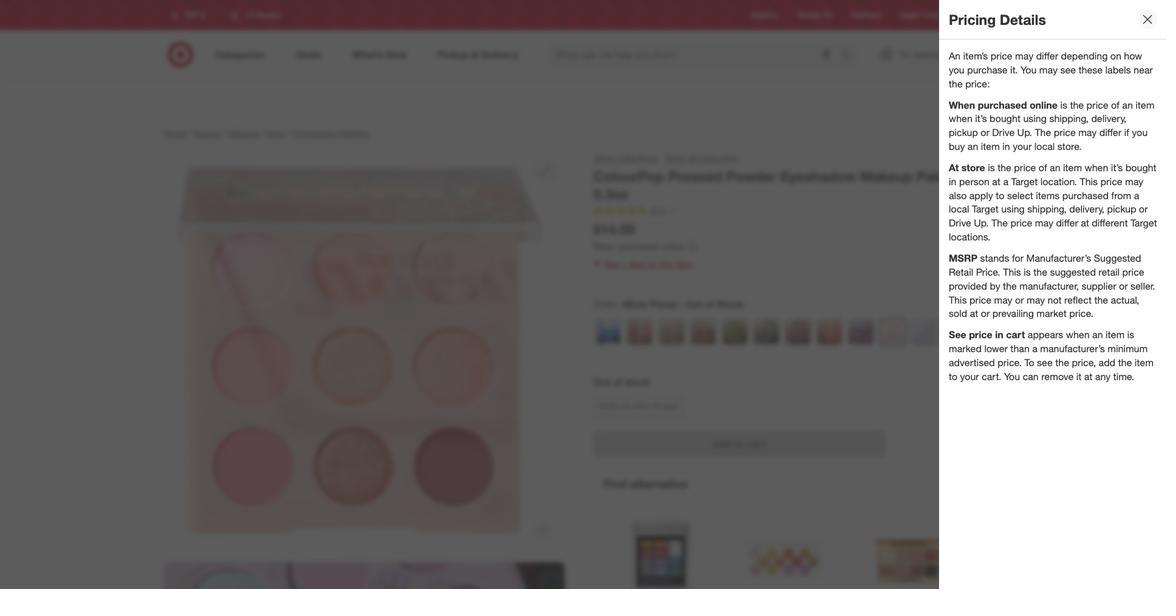 Task type: describe. For each thing, give the bounding box(es) containing it.
1 horizontal spatial this
[[1003, 266, 1021, 278]]

than
[[1011, 343, 1030, 355]]

target up select
[[1011, 176, 1038, 188]]

mauvin' up image
[[785, 320, 811, 345]]

remove
[[1042, 371, 1074, 383]]

to
[[1025, 357, 1035, 369]]

prevailing
[[993, 308, 1034, 320]]

drive inside is the price of an item when it's bought using shipping, delivery, pickup or drive up. the price may differ if you buy an item in your local store.
[[992, 127, 1015, 139]]

item inside is the price of an item when it's bought in person at a target location. this price may also apply to select items purchased from a local target using shipping, delivery, pickup or drive up. the price may differ at different target locations.
[[1063, 162, 1082, 174]]

provided
[[949, 280, 987, 292]]

at inside appears when an item is marked lower than a manufacturer's minimum advertised price. to see the price, add the item to your cart. you can remove it at any time.
[[1085, 371, 1093, 383]]

0 horizontal spatial -
[[679, 299, 683, 311]]

to inside button
[[735, 438, 744, 450]]

eyeshadow palettes link
[[293, 128, 370, 139]]

for inside the stands for manufacturer's suggested retail price. this is the suggested retail price provided by the manufacturer, supplier or seller. this price may or may not reflect the actual, sold at or prevailing market price.
[[1012, 252, 1024, 264]]

actual,
[[1111, 294, 1140, 306]]

differ inside an item's price may differ depending on how you purchase it. you may see these labels near the price:
[[1036, 50, 1059, 62]]

the up manufacturer,
[[1034, 266, 1048, 278]]

when inside is the price of an item when it's bought using shipping, delivery, pickup or drive up. the price may differ if you buy an item in your local store.
[[949, 113, 973, 125]]

may down by at right
[[994, 294, 1013, 306]]

it.
[[1011, 64, 1018, 76]]

when for $14.00
[[594, 242, 616, 252]]

how
[[1124, 50, 1143, 62]]

the inside is the price of an item when it's bought in person at a target location. this price may also apply to select items purchased from a local target using shipping, delivery, pickup or drive up. the price may differ at different target locations.
[[992, 217, 1008, 229]]

target link
[[163, 128, 187, 139]]

differ inside is the price of an item when it's bought using shipping, delivery, pickup or drive up. the price may differ if you buy an item in your local store.
[[1100, 127, 1122, 139]]

price down provided
[[970, 294, 992, 306]]

eyes on the prize eyeshadow palette gift set - 3ct image
[[611, 511, 710, 590]]

when inside button
[[633, 402, 651, 411]]

price up lower on the bottom right
[[969, 329, 993, 341]]

bought for a
[[1126, 162, 1157, 174]]

different
[[1092, 217, 1128, 229]]

price. inside the stands for manufacturer's suggested retail price. this is the suggested retail price provided by the manufacturer, supplier or seller. this price may or may not reflect the actual, sold at or prevailing market price.
[[1070, 308, 1094, 320]]

time.
[[1114, 371, 1135, 383]]

item inside see 1 deal for this item link
[[676, 259, 693, 269]]

0.3oz
[[594, 185, 629, 202]]

delivery, inside is the price of an item when it's bought using shipping, delivery, pickup or drive up. the price may differ if you buy an item in your local store.
[[1092, 113, 1127, 125]]

2 vertical spatial this
[[949, 294, 967, 306]]

the right by at right
[[1003, 280, 1017, 292]]

$14.00
[[594, 221, 636, 238]]

eyes link
[[267, 128, 285, 139]]

is inside is the price of an item when it's bought in person at a target location. this price may also apply to select items purchased from a local target using shipping, delivery, pickup or drive up. the price may differ at different target locations.
[[988, 162, 995, 174]]

it
[[1077, 371, 1082, 383]]

is inside appears when an item is marked lower than a manufacturer's minimum advertised price. to see the price, add the item to your cart. you can remove it at any time.
[[1128, 329, 1135, 341]]

find stores link
[[960, 10, 997, 20]]

this
[[660, 259, 674, 269]]

you inside appears when an item is marked lower than a manufacturer's minimum advertised price. to see the price, add the item to your cart. you can remove it at any time.
[[1004, 371, 1020, 383]]

colourpop pressed powder eyeshadow makeup palette - 0.3oz, 1 of 22 image
[[163, 152, 565, 553]]

an
[[949, 50, 961, 62]]

item's
[[964, 50, 988, 62]]

0 horizontal spatial for
[[648, 259, 658, 269]]

redcard
[[852, 11, 881, 20]]

when purchased online for an item's price may differ depending on how you purchase it. you may see these labels near the price:
[[949, 99, 1058, 111]]

retail
[[1099, 266, 1120, 278]]

pricing details dialog
[[939, 0, 1167, 590]]

of inside is the price of an item when it's bought using shipping, delivery, pickup or drive up. the price may differ if you buy an item in your local store.
[[1111, 99, 1120, 111]]

weekly
[[798, 11, 821, 20]]

local inside is the price of an item when it's bought using shipping, delivery, pickup or drive up. the price may differ if you buy an item in your local store.
[[1035, 140, 1055, 153]]

4 / from the left
[[288, 128, 290, 139]]

0 vertical spatial out
[[686, 299, 703, 311]]

reflect
[[1065, 294, 1092, 306]]

online for an item's price may differ depending on how you purchase it. you may see these labels near the price:
[[1030, 99, 1058, 111]]

any
[[1096, 371, 1111, 383]]

shipping, inside is the price of an item when it's bought in person at a target location. this price may also apply to select items purchased from a local target using shipping, delivery, pickup or drive up. the price may differ at different target locations.
[[1028, 203, 1067, 216]]

shop for shop collections
[[594, 153, 615, 164]]

an inside appears when an item is marked lower than a manufacturer's minimum advertised price. to see the price, add the item to your cart. you can remove it at any time.
[[1093, 329, 1103, 341]]

up. inside is the price of an item when it's bought using shipping, delivery, pickup or drive up. the price may differ if you buy an item in your local store.
[[1018, 127, 1032, 139]]

stands
[[980, 252, 1010, 264]]

alternative
[[630, 477, 688, 491]]

price down select
[[1011, 217, 1033, 229]]

drive inside is the price of an item when it's bought in person at a target location. this price may also apply to select items purchased from a local target using shipping, delivery, pickup or drive up. the price may differ at different target locations.
[[949, 217, 972, 229]]

price,
[[1072, 357, 1096, 369]]

price up select
[[1014, 162, 1036, 174]]

target circle link
[[900, 10, 941, 20]]

lower
[[985, 343, 1008, 355]]

- inside the colourpop pressed powder eyeshadow makeup palette - 0.3oz
[[967, 168, 973, 185]]

redcard link
[[852, 10, 881, 20]]

1
[[622, 259, 627, 269]]

purchased for an item's price may differ depending on how you purchase it. you may see these labels near the price:
[[978, 99, 1027, 111]]

374 link
[[594, 205, 677, 219]]

pressed
[[668, 168, 723, 185]]

the down 'supplier'
[[1095, 294, 1108, 306]]

at inside the stands for manufacturer's suggested retail price. this is the suggested retail price provided by the manufacturer, supplier or seller. this price may or may not reflect the actual, sold at or prevailing market price.
[[970, 308, 978, 320]]

supplier
[[1082, 280, 1117, 292]]

at left different at the right top
[[1081, 217, 1089, 229]]

an up if
[[1123, 99, 1133, 111]]

0 horizontal spatial eyeshadow
[[293, 128, 337, 139]]

add
[[714, 438, 732, 450]]

palettes
[[339, 128, 370, 139]]

may up from
[[1125, 176, 1144, 188]]

add to cart button
[[594, 431, 886, 458]]

see for see price in cart
[[949, 329, 967, 341]]

price up from
[[1101, 176, 1123, 188]]

items
[[1036, 189, 1060, 202]]

purchase
[[967, 64, 1008, 76]]

the up remove at the bottom right
[[1056, 357, 1070, 369]]

is inside is the price of an item when it's bought using shipping, delivery, pickup or drive up. the price may differ if you buy an item in your local store.
[[1061, 99, 1068, 111]]

notify me when it's back button
[[594, 397, 685, 416]]

retail
[[949, 266, 974, 278]]

pricing
[[949, 11, 996, 28]]

shop all colourpop
[[666, 153, 740, 164]]

deal
[[629, 259, 645, 269]]

by
[[990, 280, 1001, 292]]

appears when an item is marked lower than a manufacturer's minimum advertised price. to see the price, add the item to your cart. you can remove it at any time.
[[949, 329, 1154, 383]]

your inside appears when an item is marked lower than a manufacturer's minimum advertised price. to see the price, add the item to your cart. you can remove it at any time.
[[960, 371, 979, 383]]

manufacturer's
[[1040, 343, 1105, 355]]

find stores
[[960, 11, 997, 20]]

from
[[1112, 189, 1132, 202]]

also
[[949, 189, 967, 202]]

price.
[[976, 266, 1001, 278]]

peach out image
[[817, 320, 842, 345]]

too faced kitty likes to scratch mini eyeshadow palette - 0.18 oz - ulta beauty image
[[859, 511, 959, 590]]

3 / from the left
[[262, 128, 265, 139]]

plum szn image
[[848, 320, 874, 345]]

shop collections
[[594, 153, 658, 164]]

details
[[1000, 11, 1046, 28]]

gone metal image
[[754, 320, 779, 345]]

can
[[1023, 371, 1039, 383]]

person
[[959, 176, 990, 188]]

or up actual,
[[1119, 280, 1128, 292]]

purchased for $14.00
[[618, 242, 659, 252]]

see inside an item's price may differ depending on how you purchase it. you may see these labels near the price:
[[1061, 64, 1076, 76]]

see price in cart
[[949, 329, 1025, 341]]

if
[[1125, 127, 1130, 139]]

pickup inside is the price of an item when it's bought using shipping, delivery, pickup or drive up. the price may differ if you buy an item in your local store.
[[949, 127, 978, 139]]

target circle
[[900, 11, 941, 20]]

store.
[[1058, 140, 1082, 153]]

when purchased online for $14.00
[[594, 242, 684, 252]]

when inside appears when an item is marked lower than a manufacturer's minimum advertised price. to see the price, add the item to your cart. you can remove it at any time.
[[1066, 329, 1090, 341]]

online for $14.00
[[661, 242, 684, 252]]

item up store
[[981, 140, 1000, 153]]

notify me when it's back
[[599, 402, 679, 411]]

add
[[1099, 357, 1116, 369]]

1 vertical spatial a
[[1134, 189, 1140, 202]]

back
[[663, 402, 679, 411]]

to for at
[[996, 189, 1005, 202]]

price down 'these'
[[1087, 99, 1109, 111]]

target / beauty / makeup / eyes / eyeshadow palettes
[[163, 128, 370, 139]]

near
[[1134, 64, 1153, 76]]

your inside is the price of an item when it's bought using shipping, delivery, pickup or drive up. the price may differ if you buy an item in your local store.
[[1013, 140, 1032, 153]]

these
[[1079, 64, 1103, 76]]

manufacturer's
[[1027, 252, 1092, 264]]

up. inside is the price of an item when it's bought in person at a target location. this price may also apply to select items purchased from a local target using shipping, delivery, pickup or drive up. the price may differ at different target locations.
[[974, 217, 989, 229]]

colourpop inside the colourpop pressed powder eyeshadow makeup palette - 0.3oz
[[594, 168, 664, 185]]

msrp
[[949, 252, 978, 264]]

you inside an item's price may differ depending on how you purchase it. you may see these labels near the price:
[[949, 64, 965, 76]]

price inside an item's price may differ depending on how you purchase it. you may see these labels near the price:
[[991, 50, 1013, 62]]

store
[[962, 162, 985, 174]]

powder
[[726, 168, 777, 185]]

image gallery element
[[163, 152, 565, 590]]

floral
[[651, 299, 677, 311]]

may right it.
[[1040, 64, 1058, 76]]

may up it.
[[1015, 50, 1034, 62]]

suggested
[[1050, 266, 1096, 278]]

an right buy
[[968, 140, 978, 153]]

pricing details
[[949, 11, 1046, 28]]

may left not
[[1027, 294, 1045, 306]]

labels
[[1106, 64, 1131, 76]]

palette
[[917, 168, 964, 185]]



Task type: locate. For each thing, give the bounding box(es) containing it.
delivery, up if
[[1092, 113, 1127, 125]]

the down 'these'
[[1070, 99, 1084, 111]]

in up lower on the bottom right
[[995, 329, 1004, 341]]

notify
[[599, 402, 619, 411]]

1 vertical spatial colourpop
[[594, 168, 664, 185]]

it's inside button
[[653, 402, 661, 411]]

online
[[1030, 99, 1058, 111], [661, 242, 684, 252]]

to inside is the price of an item when it's bought in person at a target location. this price may also apply to select items purchased from a local target using shipping, delivery, pickup or drive up. the price may differ at different target locations.
[[996, 189, 1005, 202]]

appears
[[1028, 329, 1064, 341]]

1 vertical spatial drive
[[949, 217, 972, 229]]

a inside appears when an item is marked lower than a manufacturer's minimum advertised price. to see the price, add the item to your cart. you can remove it at any time.
[[1033, 343, 1038, 355]]

0 horizontal spatial to
[[735, 438, 744, 450]]

or up prevailing on the bottom right
[[1015, 294, 1024, 306]]

the inside is the price of an item when it's bought using shipping, delivery, pickup or drive up. the price may differ if you buy an item in your local store.
[[1035, 127, 1051, 139]]

collections
[[617, 153, 658, 164]]

using down an item's price may differ depending on how you purchase it. you may see these labels near the price:
[[1024, 113, 1047, 125]]

drive
[[992, 127, 1015, 139], [949, 217, 972, 229]]

is the price of an item when it's bought in person at a target location. this price may also apply to select items purchased from a local target using shipping, delivery, pickup or drive up. the price may differ at different target locations.
[[949, 162, 1157, 243]]

item down minimum
[[1135, 357, 1154, 369]]

delivery, inside is the price of an item when it's bought in person at a target location. this price may also apply to select items purchased from a local target using shipping, delivery, pickup or drive up. the price may differ at different target locations.
[[1070, 203, 1105, 216]]

local down also
[[949, 203, 970, 216]]

may up store.
[[1079, 127, 1097, 139]]

0 vertical spatial in
[[1003, 140, 1010, 153]]

to right apply
[[996, 189, 1005, 202]]

0 vertical spatial eyeshadow
[[293, 128, 337, 139]]

0 horizontal spatial you
[[1004, 371, 1020, 383]]

0 horizontal spatial the
[[992, 217, 1008, 229]]

is inside the stands for manufacturer's suggested retail price. this is the suggested retail price provided by the manufacturer, supplier or seller. this price may or may not reflect the actual, sold at or prevailing market price.
[[1024, 266, 1031, 278]]

the up 'time.'
[[1118, 357, 1132, 369]]

is up manufacturer,
[[1024, 266, 1031, 278]]

1 horizontal spatial price.
[[1070, 308, 1094, 320]]

in inside is the price of an item when it's bought in person at a target location. this price may also apply to select items purchased from a local target using shipping, delivery, pickup or drive up. the price may differ at different target locations.
[[949, 176, 957, 188]]

cart.
[[982, 371, 1002, 383]]

0 vertical spatial purchased
[[978, 99, 1027, 111]]

the
[[949, 78, 963, 90], [1070, 99, 1084, 111], [998, 162, 1012, 174], [1034, 266, 1048, 278], [1003, 280, 1017, 292], [1095, 294, 1108, 306], [1056, 357, 1070, 369], [1118, 357, 1132, 369]]

bought for in
[[990, 113, 1021, 125]]

see inside pricing details 'dialog'
[[949, 329, 967, 341]]

1 horizontal spatial bought
[[1126, 162, 1157, 174]]

may inside is the price of an item when it's bought using shipping, delivery, pickup or drive up. the price may differ if you buy an item in your local store.
[[1079, 127, 1097, 139]]

shop left all
[[666, 153, 686, 164]]

to for advertised
[[949, 371, 958, 383]]

0 horizontal spatial online
[[661, 242, 684, 252]]

1 horizontal spatial cart
[[1006, 329, 1025, 341]]

bought inside is the price of an item when it's bought using shipping, delivery, pickup or drive up. the price may differ if you buy an item in your local store.
[[990, 113, 1021, 125]]

1 vertical spatial when purchased online
[[594, 242, 684, 252]]

online inside pricing details 'dialog'
[[1030, 99, 1058, 111]]

shipping, inside is the price of an item when it's bought using shipping, delivery, pickup or drive up. the price may differ if you buy an item in your local store.
[[1050, 113, 1089, 125]]

1 vertical spatial find
[[603, 477, 627, 491]]

1 vertical spatial bought
[[1126, 162, 1157, 174]]

weekly ad link
[[798, 10, 832, 20]]

morphe 2 ready for anything eyeshadow palette - social butterfly - 0.45oz image
[[735, 511, 834, 590]]

target
[[900, 11, 920, 20], [163, 128, 187, 139], [1011, 176, 1038, 188], [972, 203, 999, 216], [1131, 217, 1157, 229]]

an item's price may differ depending on how you purchase it. you may see these labels near the price:
[[949, 50, 1153, 90]]

is the price of an item when it's bought using shipping, delivery, pickup or drive up. the price may differ if you buy an item in your local store.
[[949, 99, 1155, 153]]

it's inside is the price of an item when it's bought using shipping, delivery, pickup or drive up. the price may differ if you buy an item in your local store.
[[975, 113, 987, 125]]

when purchased online down price:
[[949, 99, 1058, 111]]

circle
[[922, 11, 941, 20]]

1 vertical spatial you
[[1004, 371, 1020, 383]]

0 vertical spatial find
[[960, 11, 974, 20]]

cart inside pricing details 'dialog'
[[1006, 329, 1025, 341]]

the right store
[[998, 162, 1012, 174]]

local left store.
[[1035, 140, 1055, 153]]

colourpop pressed powder eyeshadow makeup palette - 0.3oz
[[594, 168, 973, 202]]

beauty
[[194, 128, 221, 139]]

cart
[[1006, 329, 1025, 341], [747, 438, 766, 450]]

ad
[[823, 11, 832, 20]]

or inside is the price of an item when it's bought in person at a target location. this price may also apply to select items purchased from a local target using shipping, delivery, pickup or drive up. the price may differ at different target locations.
[[1139, 203, 1148, 216]]

target left beauty link
[[163, 128, 187, 139]]

may
[[1015, 50, 1034, 62], [1040, 64, 1058, 76], [1079, 127, 1097, 139], [1125, 176, 1144, 188], [1035, 217, 1054, 229], [994, 294, 1013, 306], [1027, 294, 1045, 306]]

2 / from the left
[[223, 128, 226, 139]]

you inside an item's price may differ depending on how you purchase it. you may see these labels near the price:
[[1021, 64, 1037, 76]]

color 4ever floral - out of stock
[[594, 299, 744, 311]]

1 horizontal spatial a
[[1033, 343, 1038, 355]]

shop for shop all colourpop
[[666, 153, 686, 164]]

0 vertical spatial drive
[[992, 127, 1015, 139]]

find for find stores
[[960, 11, 974, 20]]

makeup left palette
[[860, 168, 913, 185]]

when purchased online up deal
[[594, 242, 684, 252]]

1 vertical spatial it's
[[1111, 162, 1123, 174]]

when inside is the price of an item when it's bought in person at a target location. this price may also apply to select items purchased from a local target using shipping, delivery, pickup or drive up. the price may differ at different target locations.
[[1085, 162, 1109, 174]]

differ left the depending
[[1036, 50, 1059, 62]]

see for see 1 deal for this item
[[605, 259, 620, 269]]

price up the 'seller.'
[[1123, 266, 1145, 278]]

for
[[1012, 252, 1024, 264], [648, 259, 658, 269]]

blush baby image
[[627, 320, 653, 345]]

1 horizontal spatial eyeshadow
[[781, 168, 856, 185]]

or
[[981, 127, 990, 139], [1139, 203, 1148, 216], [1119, 280, 1128, 292], [1015, 294, 1024, 306], [981, 308, 990, 320]]

2
[[984, 43, 988, 50]]

shipping, up store.
[[1050, 113, 1089, 125]]

of inside is the price of an item when it's bought in person at a target location. this price may also apply to select items purchased from a local target using shipping, delivery, pickup or drive up. the price may differ at different target locations.
[[1039, 162, 1047, 174]]

0 vertical spatial you
[[1021, 64, 1037, 76]]

find for find alternative
[[603, 477, 627, 491]]

the inside is the price of an item when it's bought in person at a target location. this price may also apply to select items purchased from a local target using shipping, delivery, pickup or drive up. the price may differ at different target locations.
[[998, 162, 1012, 174]]

price.
[[1070, 308, 1094, 320], [998, 357, 1022, 369]]

location.
[[1041, 176, 1077, 188]]

1 horizontal spatial -
[[967, 168, 973, 185]]

1 horizontal spatial makeup
[[860, 168, 913, 185]]

1 horizontal spatial out
[[686, 299, 703, 311]]

sold
[[949, 308, 967, 320]]

blue velvet image
[[596, 320, 621, 345]]

it's up from
[[1111, 162, 1123, 174]]

2 vertical spatial a
[[1033, 343, 1038, 355]]

depending
[[1061, 50, 1108, 62]]

0 vertical spatial see
[[1061, 64, 1076, 76]]

differ inside is the price of an item when it's bought in person at a target location. this price may also apply to select items purchased from a local target using shipping, delivery, pickup or drive up. the price may differ at different target locations.
[[1056, 217, 1078, 229]]

using inside is the price of an item when it's bought using shipping, delivery, pickup or drive up. the price may differ if you buy an item in your local store.
[[1024, 113, 1047, 125]]

delivery, up different at the right top
[[1070, 203, 1105, 216]]

1 horizontal spatial it's
[[975, 113, 987, 125]]

0 vertical spatial you
[[949, 64, 965, 76]]

not
[[1048, 294, 1062, 306]]

What can we help you find? suggestions appear below search field
[[548, 41, 844, 68]]

me
[[621, 402, 631, 411]]

is right store
[[988, 162, 995, 174]]

shipping, down 'items'
[[1028, 203, 1067, 216]]

stands for manufacturer's suggested retail price. this is the suggested retail price provided by the manufacturer, supplier or seller. this price may or may not reflect the actual, sold at or prevailing market price.
[[949, 252, 1156, 320]]

pickup inside is the price of an item when it's bought in person at a target location. this price may also apply to select items purchased from a local target using shipping, delivery, pickup or drive up. the price may differ at different target locations.
[[1107, 203, 1137, 216]]

0 vertical spatial it's
[[975, 113, 987, 125]]

2 shop from the left
[[666, 153, 686, 164]]

when purchased online inside pricing details 'dialog'
[[949, 99, 1058, 111]]

price:
[[966, 78, 990, 90]]

cart right add
[[747, 438, 766, 450]]

the left price:
[[949, 78, 963, 90]]

cart inside button
[[747, 438, 766, 450]]

purchased up deal
[[618, 242, 659, 252]]

1 vertical spatial shipping,
[[1028, 203, 1067, 216]]

your left store.
[[1013, 140, 1032, 153]]

purchased inside is the price of an item when it's bought in person at a target location. this price may also apply to select items purchased from a local target using shipping, delivery, pickup or drive up. the price may differ at different target locations.
[[1063, 189, 1109, 202]]

0 vertical spatial -
[[967, 168, 973, 185]]

you
[[949, 64, 965, 76], [1132, 127, 1148, 139]]

this right location.
[[1080, 176, 1098, 188]]

1 / from the left
[[189, 128, 192, 139]]

0 horizontal spatial see
[[1037, 357, 1053, 369]]

/ left eyes link
[[262, 128, 265, 139]]

the inside an item's price may differ depending on how you purchase it. you may see these labels near the price:
[[949, 78, 963, 90]]

1 vertical spatial your
[[960, 371, 979, 383]]

deja brew image
[[659, 320, 684, 345]]

price. inside appears when an item is marked lower than a manufacturer's minimum advertised price. to see the price, add the item to your cart. you can remove it at any time.
[[998, 357, 1022, 369]]

to down advertised
[[949, 371, 958, 383]]

colourpop down shop collections button
[[594, 168, 664, 185]]

0 horizontal spatial when
[[594, 242, 616, 252]]

target right different at the right top
[[1131, 217, 1157, 229]]

0 horizontal spatial makeup
[[229, 128, 259, 139]]

when purchased online
[[949, 99, 1058, 111], [594, 242, 684, 252]]

in right buy
[[1003, 140, 1010, 153]]

2 horizontal spatial to
[[996, 189, 1005, 202]]

0 horizontal spatial shop
[[594, 153, 615, 164]]

see 1 deal for this item
[[605, 259, 693, 269]]

2 link
[[966, 41, 993, 68]]

the up location.
[[1035, 127, 1051, 139]]

shop collections button
[[594, 152, 658, 165]]

using inside is the price of an item when it's bought in person at a target location. this price may also apply to select items purchased from a local target using shipping, delivery, pickup or drive up. the price may differ at different target locations.
[[1002, 203, 1025, 216]]

using down select
[[1002, 203, 1025, 216]]

0 horizontal spatial purchased
[[618, 242, 659, 252]]

an up location.
[[1050, 162, 1061, 174]]

may down 'items'
[[1035, 217, 1054, 229]]

1 shop from the left
[[594, 153, 615, 164]]

differ left if
[[1100, 127, 1122, 139]]

bought up from
[[1126, 162, 1157, 174]]

1 horizontal spatial find
[[960, 11, 974, 20]]

374
[[651, 206, 665, 216]]

1 vertical spatial online
[[661, 242, 684, 252]]

fresh greens image
[[722, 320, 748, 345]]

you down an
[[949, 64, 965, 76]]

1 vertical spatial -
[[679, 299, 683, 311]]

0 vertical spatial colourpop
[[699, 153, 740, 164]]

you right if
[[1132, 127, 1148, 139]]

see
[[1061, 64, 1076, 76], [1037, 357, 1053, 369]]

it's for from
[[1111, 162, 1123, 174]]

1 vertical spatial out
[[594, 376, 610, 389]]

/ right beauty link
[[223, 128, 226, 139]]

out up 'notify'
[[594, 376, 610, 389]]

it's for item
[[975, 113, 987, 125]]

item up minimum
[[1106, 329, 1125, 341]]

makeup for /
[[229, 128, 259, 139]]

0 vertical spatial shipping,
[[1050, 113, 1089, 125]]

shop inside button
[[594, 153, 615, 164]]

at right sold
[[970, 308, 978, 320]]

in
[[1003, 140, 1010, 153], [949, 176, 957, 188], [995, 329, 1004, 341]]

stores
[[976, 11, 997, 20]]

weekly ad
[[798, 11, 832, 20]]

locations.
[[949, 231, 991, 243]]

when inside pricing details 'dialog'
[[949, 99, 975, 111]]

0 horizontal spatial your
[[960, 371, 979, 383]]

a up select
[[1003, 176, 1009, 188]]

0 horizontal spatial find
[[603, 477, 627, 491]]

find left stores
[[960, 11, 974, 20]]

/ right eyes
[[288, 128, 290, 139]]

pickup up buy
[[949, 127, 978, 139]]

colourpop right all
[[699, 153, 740, 164]]

0 vertical spatial up.
[[1018, 127, 1032, 139]]

1 vertical spatial purchased
[[1063, 189, 1109, 202]]

1 horizontal spatial when purchased online
[[949, 99, 1058, 111]]

4ever
[[622, 299, 648, 311]]

local inside is the price of an item when it's bought in person at a target location. this price may also apply to select items purchased from a local target using shipping, delivery, pickup or drive up. the price may differ at different target locations.
[[949, 203, 970, 216]]

the inside is the price of an item when it's bought using shipping, delivery, pickup or drive up. the price may differ if you buy an item in your local store.
[[1070, 99, 1084, 111]]

you right it.
[[1021, 64, 1037, 76]]

you left can
[[1004, 371, 1020, 383]]

all
[[688, 153, 697, 164]]

you inside is the price of an item when it's bought using shipping, delivery, pickup or drive up. the price may differ if you buy an item in your local store.
[[1132, 127, 1148, 139]]

feelin' toasty image
[[690, 320, 716, 345]]

apply
[[970, 189, 993, 202]]

price. down than
[[998, 357, 1022, 369]]

0 horizontal spatial this
[[949, 294, 967, 306]]

see left 1
[[605, 259, 620, 269]]

0 vertical spatial the
[[1035, 127, 1051, 139]]

in inside is the price of an item when it's bought using shipping, delivery, pickup or drive up. the price may differ if you buy an item in your local store.
[[1003, 140, 1010, 153]]

1 vertical spatial to
[[949, 371, 958, 383]]

an inside is the price of an item when it's bought in person at a target location. this price may also apply to select items purchased from a local target using shipping, delivery, pickup or drive up. the price may differ at different target locations.
[[1050, 162, 1061, 174]]

2 horizontal spatial this
[[1080, 176, 1098, 188]]

find alternative
[[603, 477, 688, 491]]

price. down reflect
[[1070, 308, 1094, 320]]

registry link
[[751, 10, 778, 20]]

target down apply
[[972, 203, 999, 216]]

1 vertical spatial delivery,
[[1070, 203, 1105, 216]]

out up feelin' toasty icon
[[686, 299, 703, 311]]

pickup down from
[[1107, 203, 1137, 216]]

1 horizontal spatial local
[[1035, 140, 1055, 153]]

0 vertical spatial when purchased online
[[949, 99, 1058, 111]]

to right add
[[735, 438, 744, 450]]

or up see price in cart
[[981, 308, 990, 320]]

market
[[1037, 308, 1067, 320]]

it's inside is the price of an item when it's bought in person at a target location. this price may also apply to select items purchased from a local target using shipping, delivery, pickup or drive up. the price may differ at different target locations.
[[1111, 162, 1123, 174]]

select
[[1007, 189, 1033, 202]]

bought inside is the price of an item when it's bought in person at a target location. this price may also apply to select items purchased from a local target using shipping, delivery, pickup or drive up. the price may differ at different target locations.
[[1126, 162, 1157, 174]]

see inside appears when an item is marked lower than a manufacturer's minimum advertised price. to see the price, add the item to your cart. you can remove it at any time.
[[1037, 357, 1053, 369]]

at
[[949, 162, 959, 174]]

1 horizontal spatial shop
[[666, 153, 686, 164]]

0 vertical spatial this
[[1080, 176, 1098, 188]]

0 vertical spatial when
[[949, 99, 975, 111]]

when
[[949, 113, 973, 125], [1085, 162, 1109, 174], [1066, 329, 1090, 341], [633, 402, 651, 411]]

1 horizontal spatial pickup
[[1107, 203, 1137, 216]]

it's
[[975, 113, 987, 125], [1111, 162, 1123, 174], [653, 402, 661, 411]]

2 vertical spatial purchased
[[618, 242, 659, 252]]

1 horizontal spatial to
[[949, 371, 958, 383]]

1 vertical spatial eyeshadow
[[781, 168, 856, 185]]

0 horizontal spatial out
[[594, 376, 610, 389]]

registry
[[751, 11, 778, 20]]

item
[[1136, 99, 1155, 111], [981, 140, 1000, 153], [1063, 162, 1082, 174], [676, 259, 693, 269], [1106, 329, 1125, 341], [1135, 357, 1154, 369]]

1 horizontal spatial for
[[1012, 252, 1024, 264]]

0 vertical spatial local
[[1035, 140, 1055, 153]]

makeup left eyes link
[[229, 128, 259, 139]]

1 horizontal spatial colourpop
[[699, 153, 740, 164]]

using
[[1024, 113, 1047, 125], [1002, 203, 1025, 216]]

search
[[836, 50, 865, 62]]

0 vertical spatial cart
[[1006, 329, 1025, 341]]

see down the depending
[[1061, 64, 1076, 76]]

0 vertical spatial delivery,
[[1092, 113, 1127, 125]]

0 horizontal spatial see
[[605, 259, 620, 269]]

0 horizontal spatial you
[[949, 64, 965, 76]]

price up store.
[[1054, 127, 1076, 139]]

makeup link
[[229, 128, 259, 139]]

marked
[[949, 343, 982, 355]]

local
[[1035, 140, 1055, 153], [949, 203, 970, 216]]

item down near
[[1136, 99, 1155, 111]]

at up apply
[[992, 176, 1001, 188]]

differ down 'items'
[[1056, 217, 1078, 229]]

0 horizontal spatial drive
[[949, 217, 972, 229]]

an up manufacturer's
[[1093, 329, 1103, 341]]

is down an item's price may differ depending on how you purchase it. you may see these labels near the price:
[[1061, 99, 1068, 111]]

1 vertical spatial the
[[992, 217, 1008, 229]]

search button
[[836, 41, 865, 71]]

or up store
[[981, 127, 990, 139]]

to inside appears when an item is marked lower than a manufacturer's minimum advertised price. to see the price, add the item to your cart. you can remove it at any time.
[[949, 371, 958, 383]]

1 vertical spatial you
[[1132, 127, 1148, 139]]

buy
[[949, 140, 965, 153]]

2 vertical spatial to
[[735, 438, 744, 450]]

1 horizontal spatial online
[[1030, 99, 1058, 111]]

1 horizontal spatial you
[[1021, 64, 1037, 76]]

eyeshadow inside the colourpop pressed powder eyeshadow makeup palette - 0.3oz
[[781, 168, 856, 185]]

makeup for eyeshadow
[[860, 168, 913, 185]]

1 vertical spatial when
[[594, 242, 616, 252]]

on
[[1111, 50, 1122, 62]]

stock
[[625, 376, 651, 389]]

0 vertical spatial bought
[[990, 113, 1021, 125]]

your down advertised
[[960, 371, 979, 383]]

this inside is the price of an item when it's bought in person at a target location. this price may also apply to select items purchased from a local target using shipping, delivery, pickup or drive up. the price may differ at different target locations.
[[1080, 176, 1098, 188]]

in down 'at'
[[949, 176, 957, 188]]

target left circle
[[900, 11, 920, 20]]

see
[[605, 259, 620, 269], [949, 329, 967, 341]]

see 1 deal for this item link
[[594, 256, 995, 273]]

1 horizontal spatial you
[[1132, 127, 1148, 139]]

makeup inside the colourpop pressed powder eyeshadow makeup palette - 0.3oz
[[860, 168, 913, 185]]

a right than
[[1033, 343, 1038, 355]]

purchased down location.
[[1063, 189, 1109, 202]]

when down price:
[[949, 99, 975, 111]]

suggested
[[1094, 252, 1142, 264]]

a right from
[[1134, 189, 1140, 202]]

0 horizontal spatial pickup
[[949, 127, 978, 139]]

cart up than
[[1006, 329, 1025, 341]]

beauty link
[[194, 128, 221, 139]]

target inside target circle link
[[900, 11, 920, 20]]

1 horizontal spatial drive
[[992, 127, 1015, 139]]

0 horizontal spatial a
[[1003, 176, 1009, 188]]

1 vertical spatial using
[[1002, 203, 1025, 216]]

shipping,
[[1050, 113, 1089, 125], [1028, 203, 1067, 216]]

1 horizontal spatial the
[[1035, 127, 1051, 139]]

1 vertical spatial differ
[[1100, 127, 1122, 139]]

when for an item's price may differ depending on how you purchase it. you may see these labels near the price:
[[949, 99, 975, 111]]

1 horizontal spatial when
[[949, 99, 975, 111]]

2 vertical spatial in
[[995, 329, 1004, 341]]

2 horizontal spatial purchased
[[1063, 189, 1109, 202]]

pickup
[[949, 127, 978, 139], [1107, 203, 1137, 216]]

/ right target link
[[189, 128, 192, 139]]

or inside is the price of an item when it's bought using shipping, delivery, pickup or drive up. the price may differ if you buy an item in your local store.
[[981, 127, 990, 139]]

1 horizontal spatial purchased
[[978, 99, 1027, 111]]

item up location.
[[1063, 162, 1082, 174]]

1 vertical spatial this
[[1003, 266, 1021, 278]]

1 horizontal spatial see
[[949, 329, 967, 341]]

for right stands
[[1012, 252, 1024, 264]]

0 horizontal spatial up.
[[974, 217, 989, 229]]

is up minimum
[[1128, 329, 1135, 341]]

colourpop
[[699, 153, 740, 164], [594, 168, 664, 185]]

1 horizontal spatial see
[[1061, 64, 1076, 76]]

- right 'at'
[[967, 168, 973, 185]]

manufacturer,
[[1020, 280, 1079, 292]]



Task type: vqa. For each thing, say whether or not it's contained in the screenshot.
in within is the price of an item when it's bought using shipping, delivery, pickup or Drive Up. The price may differ if you buy an item in your local store.
yes



